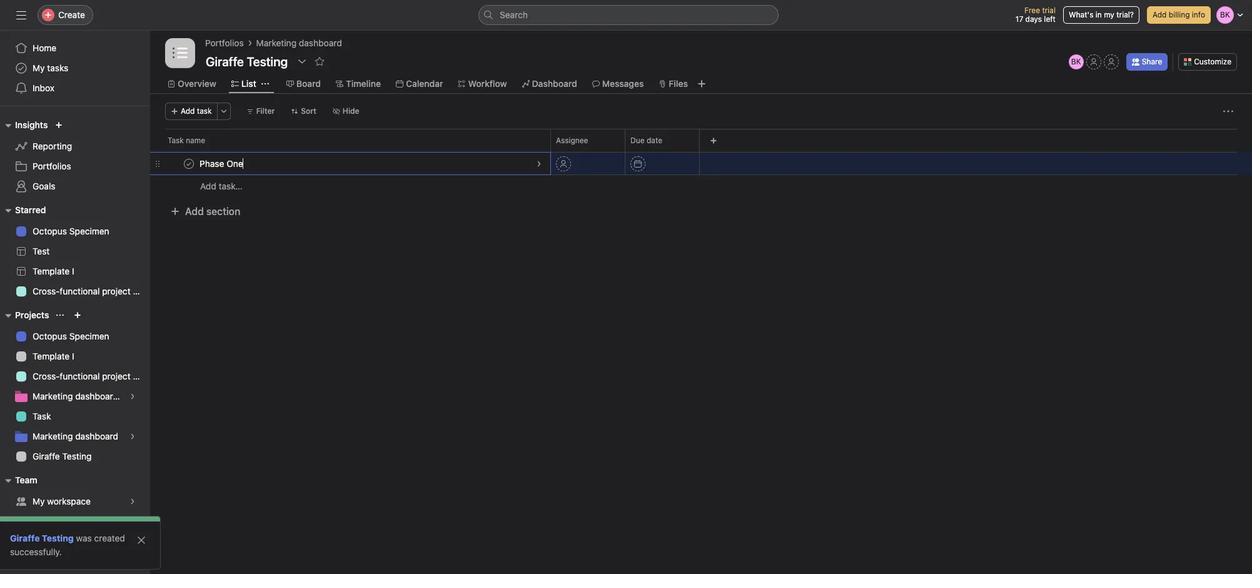 Task type: locate. For each thing, give the bounding box(es) containing it.
octopus specimen link
[[8, 221, 143, 241], [8, 327, 143, 347]]

octopus for starred
[[33, 226, 67, 236]]

add billing info
[[1153, 10, 1206, 19]]

1 horizontal spatial task
[[168, 136, 184, 145]]

2 project from the top
[[102, 371, 131, 382]]

0 vertical spatial plan
[[133, 286, 150, 297]]

plan inside "starred" element
[[133, 286, 150, 297]]

add
[[1153, 10, 1167, 19], [181, 106, 195, 116], [200, 181, 216, 191], [185, 206, 204, 217]]

0 vertical spatial template
[[33, 266, 70, 277]]

0 vertical spatial template i
[[33, 266, 74, 277]]

task
[[168, 136, 184, 145], [33, 411, 51, 422]]

add left section
[[185, 206, 204, 217]]

project for 1st cross-functional project plan link from the bottom of the page
[[102, 371, 131, 382]]

marketing dashboard link down marketing dashboards link
[[8, 427, 143, 447]]

0 vertical spatial giraffe
[[33, 451, 60, 462]]

0 vertical spatial cross-functional project plan link
[[8, 282, 150, 302]]

list
[[241, 78, 256, 89]]

add for add section
[[185, 206, 204, 217]]

0 vertical spatial functional
[[60, 286, 100, 297]]

cross- up projects
[[33, 286, 60, 297]]

2 my from the top
[[33, 496, 45, 507]]

add section button
[[165, 200, 245, 223]]

task for task
[[33, 411, 51, 422]]

dashboard down task link
[[75, 431, 118, 442]]

octopus inside projects element
[[33, 331, 67, 342]]

add inside row
[[200, 181, 216, 191]]

marketing dashboard link
[[256, 36, 342, 50], [8, 427, 143, 447]]

project
[[102, 286, 131, 297], [102, 371, 131, 382]]

cross-functional project plan up dashboards
[[33, 371, 150, 382]]

overview
[[178, 78, 216, 89]]

add section
[[185, 206, 240, 217]]

project inside "starred" element
[[102, 286, 131, 297]]

1 functional from the top
[[60, 286, 100, 297]]

giraffe testing up "teams" element
[[33, 451, 92, 462]]

customize button
[[1179, 53, 1237, 71]]

1 vertical spatial cross-functional project plan link
[[8, 367, 150, 387]]

1 octopus from the top
[[33, 226, 67, 236]]

0 vertical spatial cross-
[[33, 286, 60, 297]]

sort button
[[285, 103, 322, 120]]

dashboard
[[299, 38, 342, 48], [75, 431, 118, 442]]

workspace
[[47, 496, 91, 507]]

teams element
[[0, 469, 150, 514]]

header untitled section tree grid
[[150, 152, 1252, 198]]

specimen down new project or portfolio image
[[69, 331, 109, 342]]

1 vertical spatial octopus specimen link
[[8, 327, 143, 347]]

inbox link
[[8, 78, 143, 98]]

see details, marketing dashboard image
[[129, 433, 136, 440]]

template i link
[[8, 261, 143, 282], [8, 347, 143, 367]]

i inside projects element
[[72, 351, 74, 362]]

2 template i from the top
[[33, 351, 74, 362]]

testing up invite
[[42, 533, 74, 544]]

marketing dashboard link up show options image
[[256, 36, 342, 50]]

1 vertical spatial octopus specimen
[[33, 331, 109, 342]]

what's in my trial? button
[[1063, 6, 1140, 24]]

0 horizontal spatial dashboard
[[75, 431, 118, 442]]

0 vertical spatial octopus
[[33, 226, 67, 236]]

1 vertical spatial cross-
[[33, 371, 60, 382]]

1 vertical spatial giraffe testing
[[10, 533, 74, 544]]

1 vertical spatial task
[[33, 411, 51, 422]]

1 vertical spatial my
[[33, 496, 45, 507]]

specimen up test link
[[69, 226, 109, 236]]

2 template from the top
[[33, 351, 70, 362]]

portfolios
[[205, 38, 244, 48], [33, 161, 71, 171]]

add to starred image
[[315, 56, 325, 66]]

projects element
[[0, 304, 150, 469]]

0 vertical spatial template i link
[[8, 261, 143, 282]]

list image
[[173, 46, 188, 61]]

1 vertical spatial template i link
[[8, 347, 143, 367]]

marketing
[[256, 38, 297, 48], [33, 391, 73, 402], [33, 431, 73, 442]]

add for add task
[[181, 106, 195, 116]]

1 vertical spatial template i
[[33, 351, 74, 362]]

0 vertical spatial portfolios link
[[205, 36, 244, 50]]

messages
[[602, 78, 644, 89]]

0 horizontal spatial portfolios link
[[8, 156, 143, 176]]

create button
[[38, 5, 93, 25]]

i up marketing dashboards at left
[[72, 351, 74, 362]]

giraffe testing link up successfully.
[[10, 533, 74, 544]]

0 vertical spatial marketing
[[256, 38, 297, 48]]

1 vertical spatial specimen
[[69, 331, 109, 342]]

None text field
[[203, 50, 291, 73]]

octopus specimen link up the test
[[8, 221, 143, 241]]

1 vertical spatial dashboard
[[75, 431, 118, 442]]

specimen
[[69, 226, 109, 236], [69, 331, 109, 342]]

i
[[72, 266, 74, 277], [72, 351, 74, 362]]

octopus specimen for template i
[[33, 331, 109, 342]]

cross- for 1st cross-functional project plan link from the bottom of the page
[[33, 371, 60, 382]]

plan for second cross-functional project plan link from the bottom
[[133, 286, 150, 297]]

giraffe testing
[[33, 451, 92, 462], [10, 533, 74, 544]]

1 vertical spatial project
[[102, 371, 131, 382]]

specimen for template i
[[69, 331, 109, 342]]

hide sidebar image
[[16, 10, 26, 20]]

phase one cell
[[150, 152, 551, 175]]

1 cross-functional project plan link from the top
[[8, 282, 150, 302]]

0 horizontal spatial portfolios
[[33, 161, 71, 171]]

0 vertical spatial marketing dashboard
[[256, 38, 342, 48]]

0 vertical spatial giraffe testing link
[[8, 447, 143, 467]]

template down the test
[[33, 266, 70, 277]]

plan
[[133, 286, 150, 297], [133, 371, 150, 382]]

octopus specimen for test
[[33, 226, 109, 236]]

2 cross- from the top
[[33, 371, 60, 382]]

1 specimen from the top
[[69, 226, 109, 236]]

octopus
[[33, 226, 67, 236], [33, 331, 67, 342]]

test link
[[8, 241, 143, 261]]

my down team
[[33, 496, 45, 507]]

template i inside projects element
[[33, 351, 74, 362]]

1 horizontal spatial portfolios
[[205, 38, 244, 48]]

1 vertical spatial marketing dashboard
[[33, 431, 118, 442]]

giraffe
[[33, 451, 60, 462], [10, 533, 40, 544]]

0 vertical spatial marketing dashboard link
[[256, 36, 342, 50]]

2 i from the top
[[72, 351, 74, 362]]

add left billing
[[1153, 10, 1167, 19]]

new image
[[55, 121, 63, 129]]

projects
[[15, 310, 49, 320]]

template i down show options, current sort, top icon
[[33, 351, 74, 362]]

template i inside "starred" element
[[33, 266, 74, 277]]

0 vertical spatial my
[[33, 63, 45, 73]]

template down show options, current sort, top icon
[[33, 351, 70, 362]]

cross-functional project plan link up new project or portfolio image
[[8, 282, 150, 302]]

timeline
[[346, 78, 381, 89]]

1 horizontal spatial dashboard
[[299, 38, 342, 48]]

octopus specimen
[[33, 226, 109, 236], [33, 331, 109, 342]]

marketing dashboard up show options image
[[256, 38, 342, 48]]

marketing for the see details, marketing dashboard image
[[33, 431, 73, 442]]

octopus down show options, current sort, top icon
[[33, 331, 67, 342]]

plan inside projects element
[[133, 371, 150, 382]]

giraffe up team
[[33, 451, 60, 462]]

2 functional from the top
[[60, 371, 100, 382]]

task name
[[168, 136, 205, 145]]

task down marketing dashboards link
[[33, 411, 51, 422]]

0 vertical spatial cross-functional project plan
[[33, 286, 150, 297]]

cross-functional project plan inside "starred" element
[[33, 286, 150, 297]]

functional inside "starred" element
[[60, 286, 100, 297]]

1 vertical spatial functional
[[60, 371, 100, 382]]

search button
[[479, 5, 779, 25]]

functional inside projects element
[[60, 371, 100, 382]]

0 horizontal spatial marketing dashboard link
[[8, 427, 143, 447]]

1 vertical spatial cross-functional project plan
[[33, 371, 150, 382]]

1 octopus specimen link from the top
[[8, 221, 143, 241]]

template inside "starred" element
[[33, 266, 70, 277]]

template
[[33, 266, 70, 277], [33, 351, 70, 362]]

due
[[631, 136, 645, 145]]

2 specimen from the top
[[69, 331, 109, 342]]

octopus specimen link for template i
[[8, 327, 143, 347]]

0 vertical spatial octopus specimen link
[[8, 221, 143, 241]]

2 cross-functional project plan from the top
[[33, 371, 150, 382]]

cross- inside projects element
[[33, 371, 60, 382]]

project down test link
[[102, 286, 131, 297]]

my
[[33, 63, 45, 73], [33, 496, 45, 507]]

template inside projects element
[[33, 351, 70, 362]]

1 template i link from the top
[[8, 261, 143, 282]]

0 horizontal spatial task
[[33, 411, 51, 422]]

giraffe testing link up "teams" element
[[8, 447, 143, 467]]

0 horizontal spatial marketing dashboard
[[33, 431, 118, 442]]

i inside "starred" element
[[72, 266, 74, 277]]

files link
[[659, 77, 688, 91]]

1 horizontal spatial portfolios link
[[205, 36, 244, 50]]

portfolios down the reporting
[[33, 161, 71, 171]]

task left name
[[168, 136, 184, 145]]

timeline link
[[336, 77, 381, 91]]

1 template i from the top
[[33, 266, 74, 277]]

giraffe up successfully.
[[10, 533, 40, 544]]

i down test link
[[72, 266, 74, 277]]

giraffe inside projects element
[[33, 451, 60, 462]]

marketing dashboard down task link
[[33, 431, 118, 442]]

functional up new project or portfolio image
[[60, 286, 100, 297]]

0 vertical spatial portfolios
[[205, 38, 244, 48]]

functional
[[60, 286, 100, 297], [60, 371, 100, 382]]

template i down the test
[[33, 266, 74, 277]]

template i
[[33, 266, 74, 277], [33, 351, 74, 362]]

0 vertical spatial i
[[72, 266, 74, 277]]

1 plan from the top
[[133, 286, 150, 297]]

my inside global element
[[33, 63, 45, 73]]

task inside projects element
[[33, 411, 51, 422]]

octopus inside "starred" element
[[33, 226, 67, 236]]

portfolios up list link
[[205, 38, 244, 48]]

1 vertical spatial octopus
[[33, 331, 67, 342]]

add task…
[[200, 181, 243, 191]]

1 vertical spatial portfolios link
[[8, 156, 143, 176]]

0 vertical spatial task
[[168, 136, 184, 145]]

marketing up tab actions icon
[[256, 38, 297, 48]]

specimen inside projects element
[[69, 331, 109, 342]]

octopus specimen link down new project or portfolio image
[[8, 327, 143, 347]]

specimen inside "starred" element
[[69, 226, 109, 236]]

bk button
[[1069, 54, 1084, 69]]

add task… row
[[150, 175, 1252, 198]]

marketing dashboard
[[256, 38, 342, 48], [33, 431, 118, 442]]

tab actions image
[[261, 80, 269, 88]]

0 vertical spatial specimen
[[69, 226, 109, 236]]

assignee
[[556, 136, 588, 145]]

due date
[[631, 136, 663, 145]]

octopus specimen inside "starred" element
[[33, 226, 109, 236]]

functional up marketing dashboards at left
[[60, 371, 100, 382]]

what's in my trial?
[[1069, 10, 1134, 19]]

octopus specimen inside projects element
[[33, 331, 109, 342]]

1 vertical spatial portfolios
[[33, 161, 71, 171]]

home
[[33, 43, 56, 53]]

1 vertical spatial i
[[72, 351, 74, 362]]

octopus up the test
[[33, 226, 67, 236]]

giraffe testing up successfully.
[[10, 533, 74, 544]]

marketing dashboards
[[33, 391, 123, 402]]

portfolios link down the reporting
[[8, 156, 143, 176]]

project for second cross-functional project plan link from the bottom
[[102, 286, 131, 297]]

marketing up task link
[[33, 391, 73, 402]]

project up see details, marketing dashboards image
[[102, 371, 131, 382]]

portfolios inside insights element
[[33, 161, 71, 171]]

1 vertical spatial marketing dashboard link
[[8, 427, 143, 447]]

testing up "teams" element
[[62, 451, 92, 462]]

1 cross- from the top
[[33, 286, 60, 297]]

2 octopus specimen from the top
[[33, 331, 109, 342]]

add left task
[[181, 106, 195, 116]]

add left 'task…'
[[200, 181, 216, 191]]

octopus specimen up test link
[[33, 226, 109, 236]]

1 my from the top
[[33, 63, 45, 73]]

my left tasks
[[33, 63, 45, 73]]

marketing dashboard link inside projects element
[[8, 427, 143, 447]]

octopus specimen link for test
[[8, 221, 143, 241]]

calendar
[[406, 78, 443, 89]]

was
[[76, 533, 92, 544]]

goals
[[33, 181, 55, 191]]

2 plan from the top
[[133, 371, 150, 382]]

0 vertical spatial testing
[[62, 451, 92, 462]]

cross-functional project plan inside projects element
[[33, 371, 150, 382]]

0 vertical spatial project
[[102, 286, 131, 297]]

giraffe testing inside giraffe testing link
[[33, 451, 92, 462]]

create
[[58, 9, 85, 20]]

files
[[669, 78, 688, 89]]

portfolios link up list link
[[205, 36, 244, 50]]

specimen for test
[[69, 226, 109, 236]]

add task
[[181, 106, 212, 116]]

1 cross-functional project plan from the top
[[33, 286, 150, 297]]

1 octopus specimen from the top
[[33, 226, 109, 236]]

portfolios link
[[205, 36, 244, 50], [8, 156, 143, 176]]

1 vertical spatial marketing
[[33, 391, 73, 402]]

Completed checkbox
[[181, 156, 196, 171]]

octopus specimen down new project or portfolio image
[[33, 331, 109, 342]]

cross- inside "starred" element
[[33, 286, 60, 297]]

giraffe testing link
[[8, 447, 143, 467], [10, 533, 74, 544]]

1 project from the top
[[102, 286, 131, 297]]

close image
[[136, 536, 146, 546]]

marketing down task link
[[33, 431, 73, 442]]

add inside "button"
[[185, 206, 204, 217]]

2 octopus from the top
[[33, 331, 67, 342]]

2 octopus specimen link from the top
[[8, 327, 143, 347]]

0 vertical spatial giraffe testing
[[33, 451, 92, 462]]

row
[[150, 129, 1252, 152], [165, 151, 1237, 153], [150, 152, 1252, 175]]

template i link down the test
[[8, 261, 143, 282]]

search list box
[[479, 5, 779, 25]]

list link
[[231, 77, 256, 91]]

my tasks link
[[8, 58, 143, 78]]

what's
[[1069, 10, 1094, 19]]

0 vertical spatial octopus specimen
[[33, 226, 109, 236]]

my for my workspace
[[33, 496, 45, 507]]

cross-functional project plan link up marketing dashboards at left
[[8, 367, 150, 387]]

my
[[1104, 10, 1115, 19]]

dashboard up add to starred icon
[[299, 38, 342, 48]]

calendar link
[[396, 77, 443, 91]]

1 vertical spatial plan
[[133, 371, 150, 382]]

1 template from the top
[[33, 266, 70, 277]]

my inside "teams" element
[[33, 496, 45, 507]]

template i link up marketing dashboards at left
[[8, 347, 143, 367]]

2 cross-functional project plan link from the top
[[8, 367, 150, 387]]

1 i from the top
[[72, 266, 74, 277]]

cross-functional project plan up new project or portfolio image
[[33, 286, 150, 297]]

1 vertical spatial template
[[33, 351, 70, 362]]

share button
[[1126, 53, 1168, 71]]

2 vertical spatial marketing
[[33, 431, 73, 442]]

cross- up marketing dashboards link
[[33, 371, 60, 382]]

template for second template i link from the top of the page
[[33, 351, 70, 362]]

workflow link
[[458, 77, 507, 91]]



Task type: describe. For each thing, give the bounding box(es) containing it.
customize
[[1194, 57, 1232, 66]]

team
[[15, 475, 37, 485]]

task…
[[219, 181, 243, 191]]

marketing dashboards link
[[8, 387, 143, 407]]

marketing dashboard inside projects element
[[33, 431, 118, 442]]

show options, current sort, top image
[[57, 312, 64, 319]]

starred button
[[0, 203, 46, 218]]

add billing info button
[[1147, 6, 1211, 24]]

bk
[[1071, 57, 1081, 66]]

more actions image
[[220, 108, 227, 115]]

1 horizontal spatial marketing dashboard
[[256, 38, 342, 48]]

testing inside projects element
[[62, 451, 92, 462]]

home link
[[8, 38, 143, 58]]

octopus for projects
[[33, 331, 67, 342]]

see details, my workspace image
[[129, 498, 136, 505]]

successfully.
[[10, 547, 62, 557]]

projects button
[[0, 308, 49, 323]]

invite
[[35, 552, 58, 563]]

plan for 1st cross-functional project plan link from the bottom of the page
[[133, 371, 150, 382]]

functional for 1st cross-functional project plan link from the bottom of the page
[[60, 371, 100, 382]]

marketing for see details, marketing dashboards image
[[33, 391, 73, 402]]

1 vertical spatial giraffe
[[10, 533, 40, 544]]

filter
[[256, 106, 275, 116]]

template for second template i link from the bottom
[[33, 266, 70, 277]]

my tasks
[[33, 63, 68, 73]]

cross-functional project plan for 1st cross-functional project plan link from the bottom of the page
[[33, 371, 150, 382]]

dashboard link
[[522, 77, 577, 91]]

in
[[1096, 10, 1102, 19]]

invite button
[[12, 547, 66, 569]]

add tab image
[[697, 79, 707, 89]]

see details, marketing dashboards image
[[129, 393, 136, 400]]

hide button
[[327, 103, 365, 120]]

tasks
[[47, 63, 68, 73]]

global element
[[0, 31, 150, 106]]

i for second template i link from the top of the page
[[72, 351, 74, 362]]

inbox
[[33, 83, 54, 93]]

messages link
[[592, 77, 644, 91]]

task
[[197, 106, 212, 116]]

row containing task name
[[150, 129, 1252, 152]]

starred
[[15, 205, 46, 215]]

add task button
[[165, 103, 217, 120]]

add for add task…
[[200, 181, 216, 191]]

my for my tasks
[[33, 63, 45, 73]]

more actions image
[[1224, 106, 1234, 116]]

reporting link
[[8, 136, 143, 156]]

completed image
[[181, 156, 196, 171]]

1 horizontal spatial marketing dashboard link
[[256, 36, 342, 50]]

share
[[1142, 57, 1163, 66]]

date
[[647, 136, 663, 145]]

details image
[[536, 160, 543, 167]]

dashboard
[[532, 78, 577, 89]]

test
[[33, 246, 50, 256]]

free
[[1025, 6, 1040, 15]]

my workspace
[[33, 496, 91, 507]]

insights
[[15, 119, 48, 130]]

task link
[[8, 407, 143, 427]]

trial?
[[1117, 10, 1134, 19]]

my workspace link
[[8, 492, 143, 512]]

name
[[186, 136, 205, 145]]

0 vertical spatial dashboard
[[299, 38, 342, 48]]

insights button
[[0, 118, 48, 133]]

template i for second template i link from the bottom
[[33, 266, 74, 277]]

days
[[1026, 14, 1042, 24]]

add field image
[[710, 137, 718, 145]]

board
[[296, 78, 321, 89]]

functional for second cross-functional project plan link from the bottom
[[60, 286, 100, 297]]

task for task name
[[168, 136, 184, 145]]

17
[[1016, 14, 1024, 24]]

trial
[[1042, 6, 1056, 15]]

insights element
[[0, 114, 150, 199]]

left
[[1044, 14, 1056, 24]]

add task… button
[[200, 180, 243, 193]]

new project or portfolio image
[[74, 312, 82, 319]]

board link
[[286, 77, 321, 91]]

2 template i link from the top
[[8, 347, 143, 367]]

1 vertical spatial testing
[[42, 533, 74, 544]]

was created successfully.
[[10, 533, 125, 557]]

cross-functional project plan for second cross-functional project plan link from the bottom
[[33, 286, 150, 297]]

dashboard inside projects element
[[75, 431, 118, 442]]

add for add billing info
[[1153, 10, 1167, 19]]

workflow
[[468, 78, 507, 89]]

sort
[[301, 106, 316, 116]]

i for second template i link from the bottom
[[72, 266, 74, 277]]

overview link
[[168, 77, 216, 91]]

info
[[1192, 10, 1206, 19]]

billing
[[1169, 10, 1190, 19]]

dashboards
[[75, 391, 123, 402]]

template i for second template i link from the top of the page
[[33, 351, 74, 362]]

team button
[[0, 473, 37, 488]]

starred element
[[0, 199, 150, 304]]

cross- for second cross-functional project plan link from the bottom
[[33, 286, 60, 297]]

filter button
[[241, 103, 280, 120]]

show options image
[[297, 56, 307, 66]]

goals link
[[8, 176, 143, 196]]

search
[[500, 9, 528, 20]]

created
[[94, 533, 125, 544]]

reporting
[[33, 141, 72, 151]]

free trial 17 days left
[[1016, 6, 1056, 24]]

Phase One text field
[[197, 157, 247, 170]]

hide
[[343, 106, 359, 116]]

1 vertical spatial giraffe testing link
[[10, 533, 74, 544]]

section
[[206, 206, 240, 217]]



Task type: vqa. For each thing, say whether or not it's contained in the screenshot.
Show Options, Current Sort, Top image
yes



